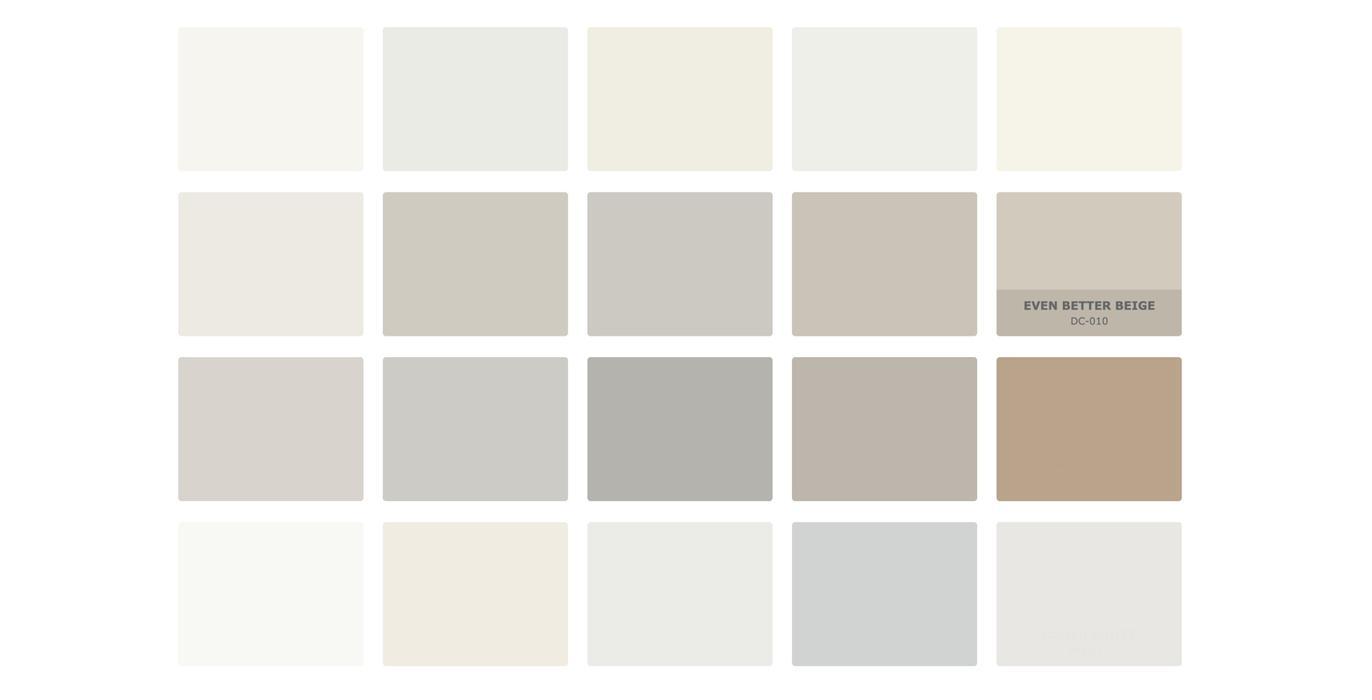 Task type: vqa. For each thing, say whether or not it's contained in the screenshot.
POPPY
no



Task type: describe. For each thing, give the bounding box(es) containing it.
even better beige dc-010
[[1024, 298, 1156, 327]]

basketry
[[1056, 463, 1124, 477]]

better
[[1062, 298, 1111, 312]]



Task type: locate. For each thing, give the bounding box(es) containing it.
cameo
[[1042, 628, 1088, 642]]

beige
[[1115, 298, 1156, 312]]

dc-
[[1071, 315, 1090, 327]]

010
[[1090, 315, 1109, 327]]

mq3-
[[1070, 645, 1097, 657]]

even
[[1024, 298, 1058, 312]]

basketry ppu4-05
[[1056, 463, 1124, 492]]

32
[[1097, 645, 1109, 657]]

cameo white mq3-32
[[1042, 628, 1137, 657]]

ppu4-
[[1069, 480, 1098, 492]]

white
[[1092, 628, 1137, 642]]

05
[[1098, 480, 1111, 492]]



